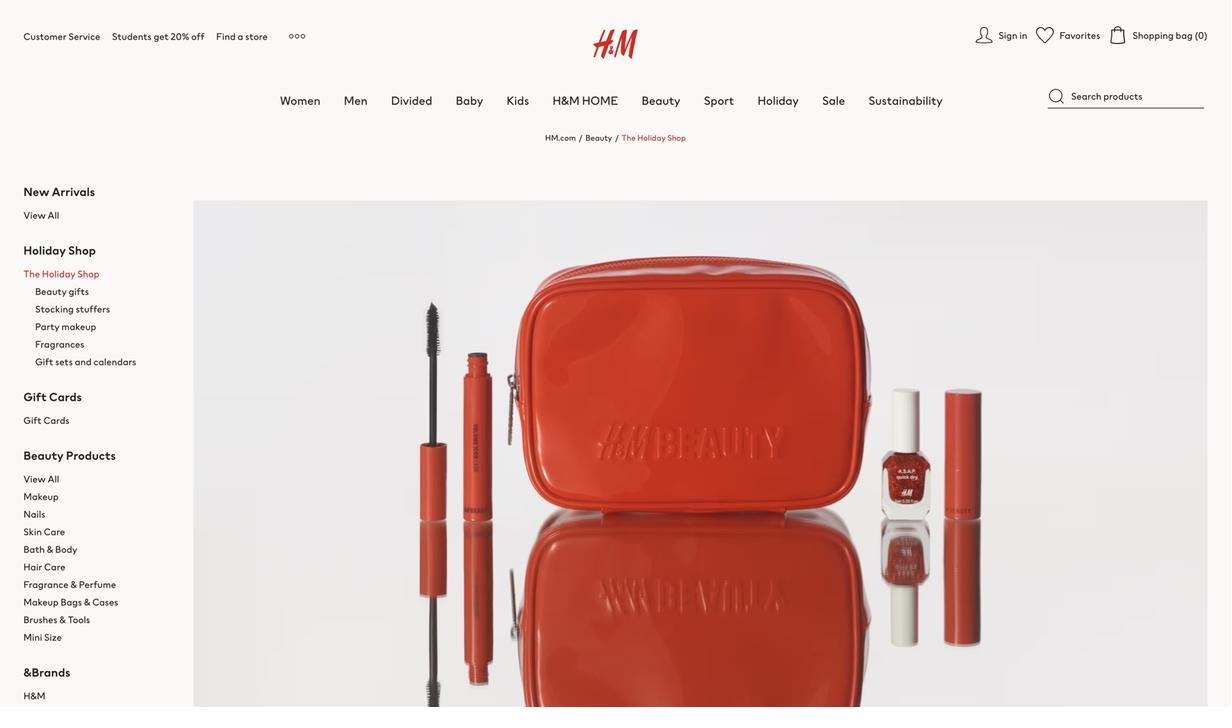 Task type: locate. For each thing, give the bounding box(es) containing it.
1 view from the top
[[23, 208, 46, 222]]

care up the body
[[44, 525, 65, 539]]

1 vertical spatial gift
[[23, 388, 47, 405]]

1 vertical spatial cards
[[44, 413, 69, 427]]

0 vertical spatial view
[[23, 208, 46, 222]]

1 vertical spatial all
[[48, 472, 59, 486]]

h&m image
[[593, 29, 638, 59]]

fragrance
[[23, 577, 69, 591]]

header.primary.navigation element
[[23, 12, 1231, 109]]

h&m for h&m
[[23, 689, 45, 703]]

sustainability
[[869, 92, 943, 109]]

brushes & tools link
[[23, 611, 170, 628]]

& up the bags
[[71, 577, 77, 591]]

beauty gifts link
[[35, 282, 170, 300]]

2 view from the top
[[23, 472, 46, 486]]

perfume
[[79, 577, 116, 591]]

20%
[[171, 29, 189, 43]]

0 vertical spatial gift
[[35, 355, 53, 369]]

gift up beauty products on the bottom
[[23, 413, 42, 427]]

view up the nails
[[23, 472, 46, 486]]

women link
[[280, 92, 320, 109]]

1 all from the top
[[48, 208, 59, 222]]

beauty link
[[642, 92, 681, 109], [586, 132, 612, 144]]

makeup
[[62, 319, 96, 333]]

h&m left home at the top
[[553, 92, 580, 109]]

beauty left sport link
[[642, 92, 681, 109]]

view all link
[[23, 206, 170, 224], [23, 470, 170, 488]]

beauty link down home at the top
[[586, 132, 612, 144]]

1 makeup from the top
[[23, 490, 59, 503]]

beauty up stocking
[[35, 284, 67, 298]]

1 vertical spatial makeup
[[23, 595, 59, 609]]

fragrance & perfume link
[[23, 576, 170, 593]]

1 vertical spatial the
[[23, 267, 40, 281]]

cards down sets
[[49, 388, 82, 405]]

holiday
[[758, 92, 799, 109], [637, 132, 666, 144], [23, 242, 66, 259], [42, 267, 75, 281]]

bath
[[23, 542, 45, 556]]

makeup up the nails
[[23, 490, 59, 503]]

mini
[[23, 630, 42, 644]]

h&m
[[553, 92, 580, 109], [23, 689, 45, 703]]

service
[[68, 29, 100, 43]]

hm.com
[[545, 132, 576, 144]]

kids
[[507, 92, 529, 109]]

hm.com link
[[545, 132, 576, 144]]

the holiday shop beauty gifts stocking stuffers party makeup fragrances gift sets and calendars
[[23, 267, 136, 369]]

1 horizontal spatial the holiday shop link
[[622, 132, 686, 144]]

all inside view all makeup nails skin care bath & body hair care fragrance & perfume makeup bags & cases brushes & tools mini size
[[48, 472, 59, 486]]

view
[[23, 208, 46, 222], [23, 472, 46, 486]]

care up the fragrance
[[44, 560, 65, 574]]

shop
[[667, 132, 686, 144], [68, 242, 96, 259], [77, 267, 99, 281]]

2 view all link from the top
[[23, 470, 170, 488]]

view inside view all makeup nails skin care bath & body hair care fragrance & perfume makeup bags & cases brushes & tools mini size
[[23, 472, 46, 486]]

beauty inside the holiday shop beauty gifts stocking stuffers party makeup fragrances gift sets and calendars
[[35, 284, 67, 298]]

1 vertical spatial gift cards
[[23, 413, 69, 427]]

0 vertical spatial h&m
[[553, 92, 580, 109]]

brushes
[[23, 613, 57, 627]]

1 vertical spatial shop
[[68, 242, 96, 259]]

2 all from the top
[[48, 472, 59, 486]]

1 vertical spatial view
[[23, 472, 46, 486]]

2 vertical spatial shop
[[77, 267, 99, 281]]

h&m down &brands
[[23, 689, 45, 703]]

students
[[112, 29, 152, 43]]

main content
[[0, 120, 1231, 707]]

0 horizontal spatial /
[[579, 132, 583, 144]]

cases
[[92, 595, 118, 609]]

view all link down arrivals
[[23, 206, 170, 224]]

0 vertical spatial care
[[44, 525, 65, 539]]

gift cards
[[23, 388, 82, 405], [23, 413, 69, 427]]

gift cards down sets
[[23, 388, 82, 405]]

1 horizontal spatial /
[[615, 132, 619, 144]]

gift cards link
[[23, 411, 170, 429]]

gifts
[[69, 284, 89, 298]]

sale
[[822, 92, 845, 109]]

all down 'new arrivals'
[[48, 208, 59, 222]]

1 vertical spatial care
[[44, 560, 65, 574]]

0 horizontal spatial beauty link
[[586, 132, 612, 144]]

0 horizontal spatial the
[[23, 267, 40, 281]]

the right hm.com link on the left of page
[[622, 132, 636, 144]]

gift cards up beauty products on the bottom
[[23, 413, 69, 427]]

the down holiday shop
[[23, 267, 40, 281]]

view all link down products
[[23, 470, 170, 488]]

/ down home at the top
[[615, 132, 619, 144]]

cards
[[49, 388, 82, 405], [44, 413, 69, 427]]

1 vertical spatial h&m
[[23, 689, 45, 703]]

2 / from the left
[[615, 132, 619, 144]]

body
[[55, 542, 77, 556]]

0 vertical spatial view all link
[[23, 206, 170, 224]]

makeup
[[23, 490, 59, 503], [23, 595, 59, 609]]

0 vertical spatial the
[[622, 132, 636, 144]]

1 gift cards from the top
[[23, 388, 82, 405]]

men
[[344, 92, 368, 109]]

h&m inside header.primary.navigation 'element'
[[553, 92, 580, 109]]

all
[[48, 208, 59, 222], [48, 472, 59, 486]]

/ right hm.com in the top left of the page
[[579, 132, 583, 144]]

1 vertical spatial the holiday shop link
[[23, 265, 170, 282]]

0 horizontal spatial h&m
[[23, 689, 45, 703]]

0 vertical spatial gift cards
[[23, 388, 82, 405]]

stocking stuffers link
[[35, 300, 170, 318]]

gift
[[35, 355, 53, 369], [23, 388, 47, 405], [23, 413, 42, 427]]

the
[[622, 132, 636, 144], [23, 267, 40, 281]]

shopping bag (0)
[[1133, 28, 1208, 42]]

2 vertical spatial gift
[[23, 413, 42, 427]]

sign
[[999, 28, 1018, 42]]

customer service
[[23, 29, 100, 43]]

care
[[44, 525, 65, 539], [44, 560, 65, 574]]

fragrances link
[[35, 335, 170, 353]]

cards up beauty products on the bottom
[[44, 413, 69, 427]]

0 vertical spatial beauty link
[[642, 92, 681, 109]]

1 horizontal spatial h&m
[[553, 92, 580, 109]]

sale link
[[822, 92, 845, 109]]

1 vertical spatial view all link
[[23, 470, 170, 488]]

h&m home link
[[553, 92, 618, 109]]

home
[[582, 92, 618, 109]]

baby
[[456, 92, 483, 109]]

holiday shop
[[23, 242, 96, 259]]

0 vertical spatial makeup
[[23, 490, 59, 503]]

skin
[[23, 525, 42, 539]]

gift left sets
[[35, 355, 53, 369]]

makeup up brushes
[[23, 595, 59, 609]]

h&m inside "main content"
[[23, 689, 45, 703]]

all down beauty products on the bottom
[[48, 472, 59, 486]]

makeup link
[[23, 488, 170, 505]]

sign in
[[999, 28, 1027, 42]]

beauty
[[642, 92, 681, 109], [586, 132, 612, 144], [35, 284, 67, 298], [23, 447, 64, 464]]

beauty link left sport link
[[642, 92, 681, 109]]

beauty products
[[23, 447, 116, 464]]

view down new
[[23, 208, 46, 222]]

holiday inside header.primary.navigation 'element'
[[758, 92, 799, 109]]

gift down fragrances
[[23, 388, 47, 405]]

& right the bags
[[84, 595, 90, 609]]

0 vertical spatial all
[[48, 208, 59, 222]]

view for view all
[[23, 208, 46, 222]]

nails
[[23, 507, 45, 521]]



Task type: vqa. For each thing, say whether or not it's contained in the screenshot.
the topmost 'ACCESSORIES'
no



Task type: describe. For each thing, give the bounding box(es) containing it.
tools
[[68, 613, 90, 627]]

bags
[[61, 595, 82, 609]]

shopping bag (0) link
[[1109, 26, 1208, 44]]

store
[[245, 29, 268, 43]]

1 horizontal spatial the
[[622, 132, 636, 144]]

h&m for h&m home
[[553, 92, 580, 109]]

women
[[280, 92, 320, 109]]

fragrances
[[35, 337, 84, 351]]

sport link
[[704, 92, 734, 109]]

find
[[216, 29, 236, 43]]

products
[[66, 447, 116, 464]]

0 vertical spatial cards
[[49, 388, 82, 405]]

hair
[[23, 560, 42, 574]]

favorites
[[1060, 28, 1100, 42]]

all for view all
[[48, 208, 59, 222]]

party
[[35, 319, 60, 333]]

shopping
[[1133, 28, 1174, 42]]

hm.com / beauty / the holiday shop
[[545, 132, 686, 144]]

stuffers
[[76, 302, 110, 316]]

off
[[191, 29, 204, 43]]

baby link
[[456, 92, 483, 109]]

0 horizontal spatial the holiday shop link
[[23, 265, 170, 282]]

view all
[[23, 208, 59, 222]]

divided
[[391, 92, 432, 109]]

arrivals
[[52, 183, 95, 200]]

sport
[[704, 92, 734, 109]]

students get 20% off link
[[112, 29, 204, 43]]

view for view all makeup nails skin care bath & body hair care fragrance & perfume makeup bags & cases brushes & tools mini size
[[23, 472, 46, 486]]

1 vertical spatial beauty link
[[586, 132, 612, 144]]

1 horizontal spatial beauty link
[[642, 92, 681, 109]]

makeup bags & cases link
[[23, 593, 170, 611]]

0 vertical spatial shop
[[667, 132, 686, 144]]

(0)
[[1195, 28, 1208, 42]]

gift sets and calendars link
[[35, 353, 170, 370]]

beauty inside header.primary.navigation 'element'
[[642, 92, 681, 109]]

party makeup link
[[35, 318, 170, 335]]

find a store link
[[216, 29, 268, 43]]

new arrivals
[[23, 183, 95, 200]]

mini size link
[[23, 628, 170, 646]]

Search products search field
[[1048, 84, 1204, 108]]

h&m home
[[553, 92, 618, 109]]

nails link
[[23, 505, 170, 523]]

find a store
[[216, 29, 268, 43]]

2 gift cards from the top
[[23, 413, 69, 427]]

skin care link
[[23, 523, 170, 540]]

calendars
[[94, 355, 136, 369]]

shop inside the holiday shop beauty gifts stocking stuffers party makeup fragrances gift sets and calendars
[[77, 267, 99, 281]]

students get 20% off
[[112, 29, 204, 43]]

kids link
[[507, 92, 529, 109]]

all for view all makeup nails skin care bath & body hair care fragrance & perfume makeup bags & cases brushes & tools mini size
[[48, 472, 59, 486]]

hair care link
[[23, 558, 170, 576]]

& left the tools
[[59, 613, 66, 627]]

new
[[23, 183, 49, 200]]

view all makeup nails skin care bath & body hair care fragrance & perfume makeup bags & cases brushes & tools mini size
[[23, 472, 118, 644]]

in
[[1020, 28, 1027, 42]]

bath & body link
[[23, 540, 170, 558]]

favorites link
[[1036, 26, 1100, 44]]

beauty down home at the top
[[586, 132, 612, 144]]

men link
[[344, 92, 368, 109]]

a
[[238, 29, 243, 43]]

sign in button
[[975, 26, 1027, 44]]

bag
[[1176, 28, 1193, 42]]

and
[[75, 355, 92, 369]]

size
[[44, 630, 62, 644]]

get
[[154, 29, 169, 43]]

stocking
[[35, 302, 74, 316]]

customer
[[23, 29, 67, 43]]

beauty left products
[[23, 447, 64, 464]]

2 makeup from the top
[[23, 595, 59, 609]]

holiday inside the holiday shop beauty gifts stocking stuffers party makeup fragrances gift sets and calendars
[[42, 267, 75, 281]]

customer service link
[[23, 29, 100, 43]]

&brands
[[23, 664, 70, 681]]

1 view all link from the top
[[23, 206, 170, 224]]

holiday link
[[758, 92, 799, 109]]

1 / from the left
[[579, 132, 583, 144]]

the inside the holiday shop beauty gifts stocking stuffers party makeup fragrances gift sets and calendars
[[23, 267, 40, 281]]

gift inside the holiday shop beauty gifts stocking stuffers party makeup fragrances gift sets and calendars
[[35, 355, 53, 369]]

sets
[[55, 355, 73, 369]]

sustainability link
[[869, 92, 943, 109]]

main content containing new arrivals
[[0, 120, 1231, 707]]

h&m link
[[23, 687, 170, 705]]

divided link
[[391, 92, 432, 109]]

0 vertical spatial the holiday shop link
[[622, 132, 686, 144]]

& right bath
[[47, 542, 53, 556]]



